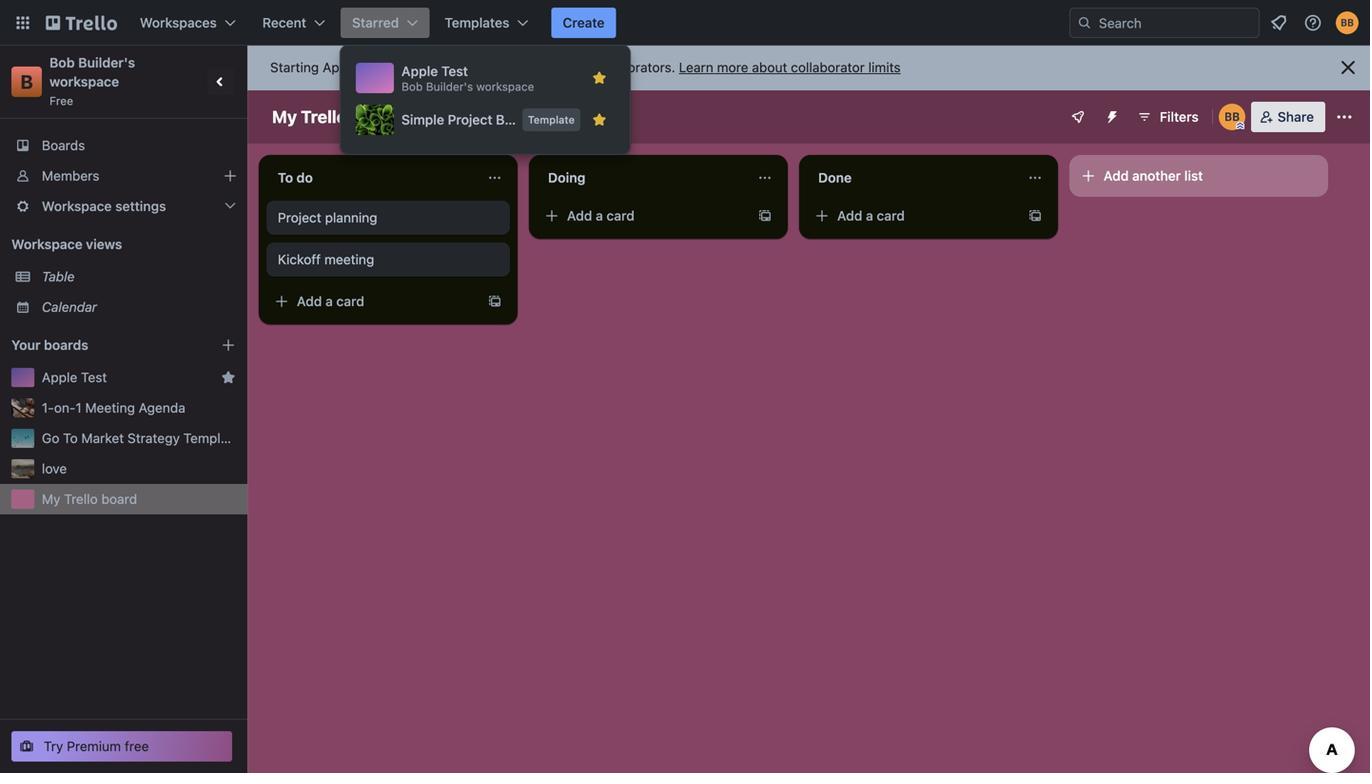 Task type: locate. For each thing, give the bounding box(es) containing it.
1 vertical spatial my
[[42, 492, 60, 507]]

add down done on the right of the page
[[838, 208, 863, 224]]

add a card down doing
[[567, 208, 635, 224]]

1 horizontal spatial a
[[596, 208, 603, 224]]

back to home image
[[46, 8, 117, 38]]

card down the meeting
[[336, 294, 365, 309]]

1 horizontal spatial my trello board
[[272, 107, 399, 127]]

workspace visible image
[[454, 109, 469, 125]]

your
[[11, 337, 41, 353]]

apple inside apple test bob builder's workspace
[[402, 63, 438, 79]]

meeting
[[325, 252, 374, 267]]

add a card button down kickoff meeting link
[[267, 287, 476, 317]]

calendar
[[42, 299, 97, 315]]

do
[[297, 170, 313, 186]]

try
[[44, 739, 63, 755]]

card for doing
[[607, 208, 635, 224]]

more
[[717, 59, 749, 75]]

0 horizontal spatial my trello board
[[42, 492, 137, 507]]

to right go
[[63, 431, 78, 446]]

project
[[448, 112, 493, 128], [278, 210, 322, 226]]

collaborator
[[791, 59, 865, 75]]

a down done text field at the top of page
[[866, 208, 874, 224]]

free right 8,
[[363, 59, 388, 75]]

8,
[[348, 59, 360, 75]]

board link
[[481, 102, 562, 132]]

a down kickoff meeting on the top of page
[[326, 294, 333, 309]]

1 vertical spatial builder's
[[426, 80, 473, 93]]

show menu image
[[1336, 108, 1355, 127]]

1 vertical spatial board
[[101, 492, 137, 507]]

free right premium at left bottom
[[125, 739, 149, 755]]

open information menu image
[[1304, 13, 1323, 32]]

1 horizontal spatial board
[[351, 107, 399, 127]]

add a card button for doing
[[537, 201, 746, 231]]

1 vertical spatial workspaces
[[391, 59, 467, 75]]

1 horizontal spatial trello
[[301, 107, 347, 127]]

add a card button down done text field at the top of page
[[807, 201, 1017, 231]]

add a card button
[[537, 201, 746, 231], [807, 201, 1017, 231], [267, 287, 476, 317]]

my down starting
[[272, 107, 297, 127]]

add a card
[[567, 208, 635, 224], [838, 208, 905, 224], [297, 294, 365, 309]]

on-
[[54, 400, 76, 416]]

1 horizontal spatial add a card button
[[537, 201, 746, 231]]

workspaces up workspace navigation collapse icon
[[140, 15, 217, 30]]

Done text field
[[807, 163, 1020, 193]]

add
[[1104, 168, 1129, 184], [567, 208, 592, 224], [838, 208, 863, 224], [297, 294, 322, 309]]

0 vertical spatial apple
[[402, 63, 438, 79]]

add a card down done on the right of the page
[[838, 208, 905, 224]]

1 horizontal spatial create from template… image
[[1028, 208, 1043, 224]]

1 horizontal spatial my
[[272, 107, 297, 127]]

premium
[[67, 739, 121, 755]]

trello
[[301, 107, 347, 127], [64, 492, 98, 507]]

1 vertical spatial free
[[125, 739, 149, 755]]

1 vertical spatial template
[[183, 431, 240, 446]]

apple test bob builder's workspace
[[402, 63, 534, 93]]

list
[[1185, 168, 1204, 184]]

apple up star or unstar board "icon"
[[402, 63, 438, 79]]

workspace
[[42, 198, 112, 214], [11, 237, 83, 252]]

0 vertical spatial workspace
[[42, 198, 112, 214]]

0 horizontal spatial workspaces
[[140, 15, 217, 30]]

bob up free
[[49, 55, 75, 70]]

my trello board down love
[[42, 492, 137, 507]]

0 horizontal spatial test
[[81, 370, 107, 386]]

0 horizontal spatial apple
[[42, 370, 77, 386]]

add a card button down doing text box
[[537, 201, 746, 231]]

1 horizontal spatial builder's
[[426, 80, 473, 93]]

template down the "to"
[[528, 114, 575, 126]]

workspace inside the "bob builder's workspace free"
[[49, 74, 119, 89]]

bob builder (bobbuilder40) image
[[1336, 11, 1359, 34]]

0 horizontal spatial card
[[336, 294, 365, 309]]

calendar link
[[42, 298, 236, 317]]

workspace up free
[[49, 74, 119, 89]]

0 vertical spatial my trello board
[[272, 107, 399, 127]]

apple for apple test
[[42, 370, 77, 386]]

a down doing text box
[[596, 208, 603, 224]]

0 horizontal spatial builder's
[[78, 55, 135, 70]]

to
[[557, 59, 570, 75]]

starred icon image down 'add board' image
[[221, 370, 236, 386]]

1 horizontal spatial bob
[[402, 80, 423, 93]]

0 horizontal spatial bob
[[49, 55, 75, 70]]

1 horizontal spatial card
[[607, 208, 635, 224]]

this member is an admin of this board. image
[[1236, 122, 1245, 130]]

2 horizontal spatial card
[[877, 208, 905, 224]]

share
[[1278, 109, 1315, 125]]

template right strategy
[[183, 431, 240, 446]]

to left do
[[278, 170, 293, 186]]

Doing text field
[[537, 163, 750, 193]]

card
[[607, 208, 635, 224], [877, 208, 905, 224], [336, 294, 365, 309]]

test down your boards with 5 items element
[[81, 370, 107, 386]]

0 horizontal spatial a
[[326, 294, 333, 309]]

templates button
[[433, 8, 540, 38]]

0 vertical spatial free
[[363, 59, 388, 75]]

template inside simple project board template
[[528, 114, 575, 126]]

trello down love
[[64, 492, 98, 507]]

apple
[[402, 63, 438, 79], [42, 370, 77, 386]]

workspace up table
[[11, 237, 83, 252]]

builder's
[[78, 55, 135, 70], [426, 80, 473, 93]]

bob
[[49, 55, 75, 70], [402, 80, 423, 93]]

starred icon image
[[592, 70, 607, 86], [592, 112, 607, 128], [221, 370, 236, 386]]

board
[[351, 107, 399, 127], [101, 492, 137, 507]]

to inside text field
[[278, 170, 293, 186]]

to do
[[278, 170, 313, 186]]

my trello board link
[[42, 490, 236, 509]]

1-on-1 meeting agenda link
[[42, 399, 236, 418]]

0 vertical spatial board
[[351, 107, 399, 127]]

board left simple
[[351, 107, 399, 127]]

my down love
[[42, 492, 60, 507]]

builder's up workspace visible image
[[426, 80, 473, 93]]

your boards with 5 items element
[[11, 334, 192, 357]]

workspace
[[49, 74, 119, 89], [477, 80, 534, 93]]

1 horizontal spatial add a card
[[567, 208, 635, 224]]

1 vertical spatial apple
[[42, 370, 77, 386]]

0 vertical spatial my
[[272, 107, 297, 127]]

1 vertical spatial test
[[81, 370, 107, 386]]

bob inside apple test bob builder's workspace
[[402, 80, 423, 93]]

board left customize views "icon"
[[513, 109, 550, 125]]

workspaces up star or unstar board "icon"
[[391, 59, 467, 75]]

0 vertical spatial workspaces
[[140, 15, 217, 30]]

bob builder (bobbuilder40) image
[[1219, 104, 1246, 130]]

0 horizontal spatial workspace
[[49, 74, 119, 89]]

try premium free
[[44, 739, 149, 755]]

my trello board down the apr
[[272, 107, 399, 127]]

workspace inside workspace settings popup button
[[42, 198, 112, 214]]

1 horizontal spatial workspace
[[477, 80, 534, 93]]

2 horizontal spatial add a card
[[838, 208, 905, 224]]

recent
[[263, 15, 307, 30]]

agenda
[[139, 400, 186, 416]]

1 vertical spatial project
[[278, 210, 322, 226]]

customize views image
[[571, 108, 590, 127]]

0 horizontal spatial to
[[63, 431, 78, 446]]

starred icon image right 10 at the left of page
[[592, 70, 607, 86]]

learn more about collaborator limits link
[[679, 59, 901, 75]]

1 vertical spatial trello
[[64, 492, 98, 507]]

workspaces
[[140, 15, 217, 30], [391, 59, 467, 75]]

add down kickoff at the top
[[297, 294, 322, 309]]

1 vertical spatial workspace
[[11, 237, 83, 252]]

template
[[528, 114, 575, 126], [183, 431, 240, 446]]

star or unstar board image
[[420, 109, 435, 125]]

add down doing
[[567, 208, 592, 224]]

your boards
[[11, 337, 88, 353]]

0 vertical spatial template
[[528, 114, 575, 126]]

add another list
[[1104, 168, 1204, 184]]

0 vertical spatial builder's
[[78, 55, 135, 70]]

test inside apple test bob builder's workspace
[[442, 63, 468, 79]]

2 vertical spatial starred icon image
[[221, 370, 236, 386]]

search image
[[1078, 15, 1093, 30]]

add a card button for done
[[807, 201, 1017, 231]]

1 vertical spatial to
[[63, 431, 78, 446]]

2 horizontal spatial add a card button
[[807, 201, 1017, 231]]

go to market strategy template
[[42, 431, 240, 446]]

board inside text field
[[351, 107, 399, 127]]

starred icon image right customize views "icon"
[[592, 112, 607, 128]]

create from template… image
[[1028, 208, 1043, 224], [487, 294, 503, 309]]

project down apple test bob builder's workspace
[[448, 112, 493, 128]]

power ups image
[[1071, 109, 1086, 125]]

0 horizontal spatial board
[[101, 492, 137, 507]]

card down done text field at the top of page
[[877, 208, 905, 224]]

workspace down members
[[42, 198, 112, 214]]

1 horizontal spatial free
[[363, 59, 388, 75]]

1 vertical spatial bob
[[402, 80, 423, 93]]

card down doing text box
[[607, 208, 635, 224]]

board down love link
[[101, 492, 137, 507]]

learn
[[679, 59, 714, 75]]

free
[[363, 59, 388, 75], [125, 739, 149, 755]]

1 vertical spatial starred icon image
[[592, 112, 607, 128]]

apple for apple test bob builder's workspace
[[402, 63, 438, 79]]

builder's down back to home image on the top left
[[78, 55, 135, 70]]

1 horizontal spatial apple
[[402, 63, 438, 79]]

free
[[49, 94, 73, 108]]

test left will
[[442, 63, 468, 79]]

1 vertical spatial create from template… image
[[487, 294, 503, 309]]

add a card for doing
[[567, 208, 635, 224]]

a
[[596, 208, 603, 224], [866, 208, 874, 224], [326, 294, 333, 309]]

b link
[[11, 67, 42, 97]]

share button
[[1252, 102, 1326, 132]]

0 vertical spatial to
[[278, 170, 293, 186]]

1 horizontal spatial test
[[442, 63, 468, 79]]

add a card down kickoff meeting on the top of page
[[297, 294, 365, 309]]

1 horizontal spatial to
[[278, 170, 293, 186]]

project down to do
[[278, 210, 322, 226]]

create
[[563, 15, 605, 30]]

settings
[[115, 198, 166, 214]]

my trello board inside board name text field
[[272, 107, 399, 127]]

to
[[278, 170, 293, 186], [63, 431, 78, 446]]

workspace down the be
[[477, 80, 534, 93]]

workspace for workspace settings
[[42, 198, 112, 214]]

bob up star or unstar board "icon"
[[402, 80, 423, 93]]

0 vertical spatial test
[[442, 63, 468, 79]]

board
[[513, 109, 550, 125], [496, 112, 533, 128]]

boards
[[42, 138, 85, 153]]

builder's inside apple test bob builder's workspace
[[426, 80, 473, 93]]

0 vertical spatial bob
[[49, 55, 75, 70]]

To do text field
[[267, 163, 480, 193]]

my trello board
[[272, 107, 399, 127], [42, 492, 137, 507]]

trello down the apr
[[301, 107, 347, 127]]

apple up on- on the left of page
[[42, 370, 77, 386]]

workspace settings button
[[0, 191, 247, 222]]

0 horizontal spatial add a card button
[[267, 287, 476, 317]]

add left another
[[1104, 168, 1129, 184]]

strategy
[[128, 431, 180, 446]]

1 vertical spatial my trello board
[[42, 492, 137, 507]]

1 horizontal spatial project
[[448, 112, 493, 128]]

filters button
[[1132, 102, 1205, 132]]

0 horizontal spatial free
[[125, 739, 149, 755]]

2 horizontal spatial a
[[866, 208, 874, 224]]

templates
[[445, 15, 510, 30]]

recent button
[[251, 8, 337, 38]]

0 vertical spatial trello
[[301, 107, 347, 127]]

1 horizontal spatial template
[[528, 114, 575, 126]]

add inside button
[[1104, 168, 1129, 184]]

starting
[[270, 59, 319, 75]]



Task type: describe. For each thing, give the bounding box(es) containing it.
workspace views
[[11, 237, 122, 252]]

workspace navigation collapse icon image
[[208, 69, 234, 95]]

bob builder's workspace free
[[49, 55, 139, 108]]

kickoff meeting
[[278, 252, 374, 267]]

doing
[[548, 170, 586, 186]]

kickoff meeting link
[[278, 250, 499, 269]]

table
[[42, 269, 75, 285]]

starred
[[352, 15, 399, 30]]

simple project board template
[[402, 112, 575, 128]]

bob builder's workspace link
[[49, 55, 139, 89]]

builder's inside the "bob builder's workspace free"
[[78, 55, 135, 70]]

0 horizontal spatial project
[[278, 210, 322, 226]]

about
[[752, 59, 788, 75]]

0 notifications image
[[1268, 11, 1291, 34]]

boards link
[[0, 130, 247, 161]]

collaborators.
[[591, 59, 676, 75]]

create button
[[552, 8, 616, 38]]

apple test
[[42, 370, 107, 386]]

workspace settings
[[42, 198, 166, 214]]

0 horizontal spatial trello
[[64, 492, 98, 507]]

kickoff
[[278, 252, 321, 267]]

workspaces button
[[129, 8, 247, 38]]

limits
[[869, 59, 901, 75]]

0 horizontal spatial my
[[42, 492, 60, 507]]

project planning link
[[278, 208, 499, 228]]

market
[[81, 431, 124, 446]]

starting apr 8, free workspaces will be limited to 10 collaborators. learn more about collaborator limits
[[270, 59, 901, 75]]

starred button
[[341, 8, 430, 38]]

done
[[819, 170, 852, 186]]

apple test link
[[42, 368, 213, 387]]

another
[[1133, 168, 1181, 184]]

board right workspace visible image
[[496, 112, 533, 128]]

create from template… image
[[758, 208, 773, 224]]

a for doing
[[596, 208, 603, 224]]

0 vertical spatial project
[[448, 112, 493, 128]]

try premium free button
[[11, 732, 232, 762]]

bob inside the "bob builder's workspace free"
[[49, 55, 75, 70]]

simple
[[402, 112, 444, 128]]

a for done
[[866, 208, 874, 224]]

table link
[[42, 267, 236, 287]]

boards
[[44, 337, 88, 353]]

go
[[42, 431, 59, 446]]

1-on-1 meeting agenda
[[42, 400, 186, 416]]

be
[[494, 59, 509, 75]]

my inside board name text field
[[272, 107, 297, 127]]

0 horizontal spatial template
[[183, 431, 240, 446]]

Board name text field
[[263, 102, 408, 132]]

1 horizontal spatial workspaces
[[391, 59, 467, 75]]

add board image
[[221, 338, 236, 353]]

1
[[76, 400, 82, 416]]

love
[[42, 461, 67, 477]]

test for apple test
[[81, 370, 107, 386]]

card for done
[[877, 208, 905, 224]]

love link
[[42, 460, 236, 479]]

will
[[470, 59, 490, 75]]

test for apple test bob builder's workspace
[[442, 63, 468, 79]]

0 vertical spatial create from template… image
[[1028, 208, 1043, 224]]

automation image
[[1098, 102, 1124, 129]]

b
[[20, 70, 33, 93]]

meeting
[[85, 400, 135, 416]]

primary element
[[0, 0, 1371, 46]]

views
[[86, 237, 122, 252]]

add another list button
[[1070, 155, 1329, 197]]

members
[[42, 168, 99, 184]]

0 horizontal spatial create from template… image
[[487, 294, 503, 309]]

trello inside board name text field
[[301, 107, 347, 127]]

project planning
[[278, 210, 378, 226]]

0 vertical spatial starred icon image
[[592, 70, 607, 86]]

filters
[[1160, 109, 1199, 125]]

1-
[[42, 400, 54, 416]]

limited
[[513, 59, 554, 75]]

workspace inside apple test bob builder's workspace
[[477, 80, 534, 93]]

apr
[[323, 59, 344, 75]]

add a card for done
[[838, 208, 905, 224]]

go to market strategy template link
[[42, 429, 240, 448]]

workspace for workspace views
[[11, 237, 83, 252]]

members link
[[0, 161, 247, 191]]

free inside button
[[125, 739, 149, 755]]

Search field
[[1093, 9, 1259, 37]]

workspaces inside workspaces dropdown button
[[140, 15, 217, 30]]

0 horizontal spatial add a card
[[297, 294, 365, 309]]

planning
[[325, 210, 378, 226]]

10
[[573, 59, 588, 75]]



Task type: vqa. For each thing, say whether or not it's contained in the screenshot.
bottommost My Trello board
yes



